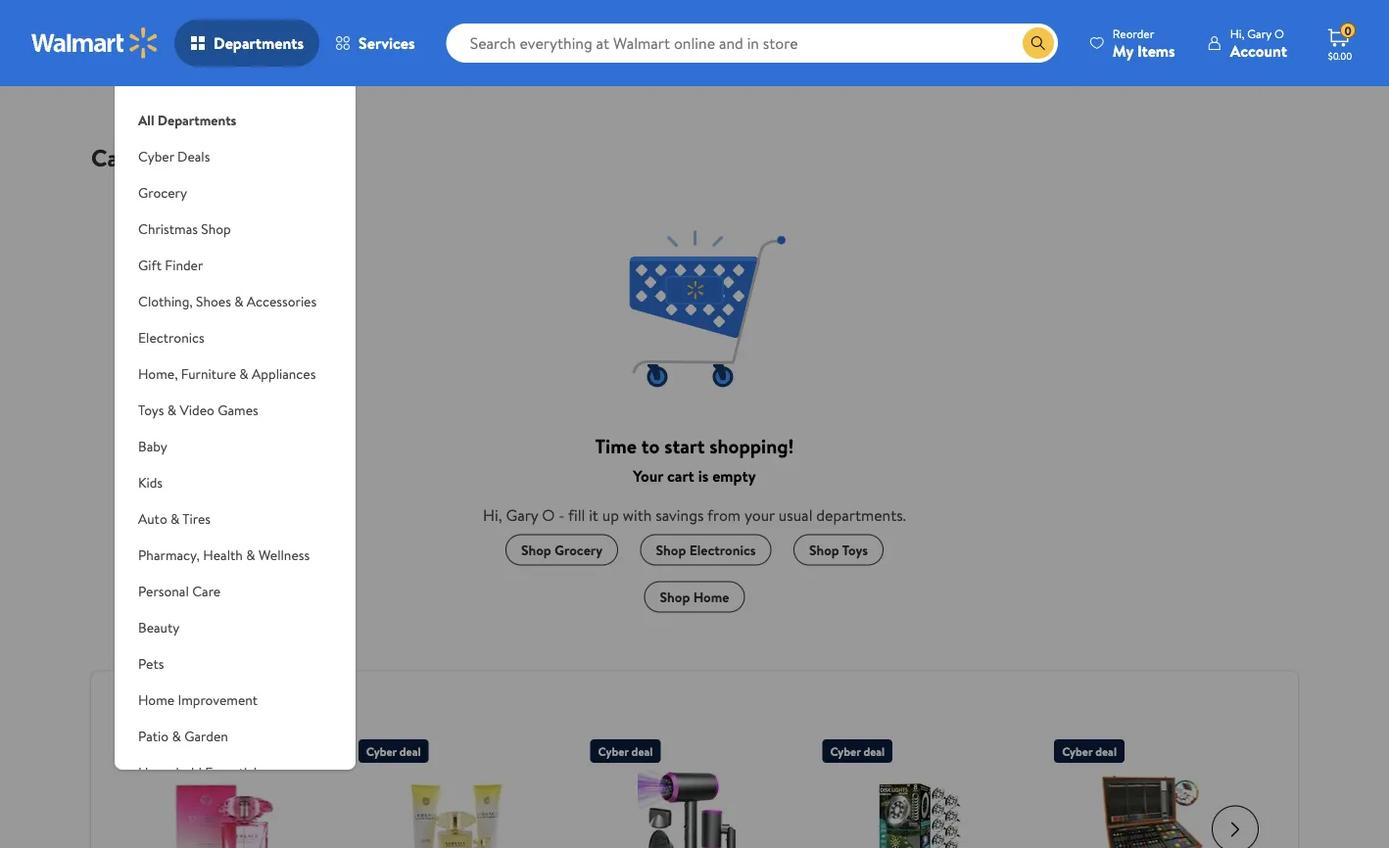 Task type: vqa. For each thing, say whether or not it's contained in the screenshot.
Toys
yes



Task type: locate. For each thing, give the bounding box(es) containing it.
1 vertical spatial grocery
[[555, 541, 603, 560]]

cyber deal group
[[126, 732, 323, 849], [359, 732, 555, 849], [591, 732, 787, 849], [823, 732, 1019, 849], [1055, 732, 1252, 849]]

& left tires
[[171, 509, 180, 528]]

& inside 'auto & tires' dropdown button
[[171, 509, 180, 528]]

shop home link
[[645, 582, 745, 613]]

gary left the 0
[[1248, 25, 1272, 42]]

0 horizontal spatial electronics
[[138, 328, 204, 347]]

0 vertical spatial departments
[[214, 32, 304, 54]]

time to start shopping! your cart is empty
[[595, 433, 794, 487]]

& inside pharmacy, health & wellness "dropdown button"
[[246, 545, 255, 565]]

Walmart Site-Wide search field
[[447, 24, 1058, 63]]

pets button
[[115, 646, 356, 682]]

it
[[589, 504, 599, 526]]

o inside hi, gary o account
[[1275, 25, 1285, 42]]

departments
[[214, 32, 304, 54], [158, 110, 237, 129]]

hi, inside hi, gary o account
[[1231, 25, 1245, 42]]

start
[[665, 433, 705, 460]]

1 horizontal spatial o
[[1275, 25, 1285, 42]]

5 deal from the left
[[1096, 743, 1117, 760]]

o for -
[[542, 504, 555, 526]]

-
[[559, 504, 565, 526]]

services button
[[320, 20, 431, 67]]

clothing, shoes & accessories button
[[115, 283, 356, 320]]

from
[[708, 504, 741, 526]]

departments button
[[174, 20, 320, 67]]

cyber
[[138, 147, 174, 166], [202, 695, 248, 720], [134, 743, 165, 760], [366, 743, 397, 760], [598, 743, 629, 760], [831, 743, 861, 760], [1063, 743, 1093, 760]]

appliances
[[252, 364, 316, 383]]

toys down departments.
[[843, 541, 868, 560]]

4 cyber deal from the left
[[831, 743, 885, 760]]

0 horizontal spatial hi,
[[483, 504, 502, 526]]

home up patio at the left bottom of page
[[138, 690, 175, 710]]

your
[[633, 465, 664, 487]]

all departments
[[138, 110, 237, 129]]

1 horizontal spatial toys
[[843, 541, 868, 560]]

& right furniture
[[239, 364, 249, 383]]

shop toys
[[810, 541, 868, 560]]

& right "health" on the left of page
[[246, 545, 255, 565]]

grocery down fill
[[555, 541, 603, 560]]

hi,  gary o - fill it up with savings from your usual departments.
[[483, 504, 907, 526]]

2 cyber deal from the left
[[366, 743, 421, 760]]

0 vertical spatial grocery
[[138, 183, 187, 202]]

deals down pets dropdown button
[[252, 695, 294, 720]]

christmas shop
[[138, 219, 231, 238]]

0 horizontal spatial grocery
[[138, 183, 187, 202]]

hi, right items
[[1231, 25, 1245, 42]]

& right patio at the left bottom of page
[[172, 727, 181, 746]]

toys up 'baby'
[[138, 400, 164, 419]]

3 deal from the left
[[632, 743, 653, 760]]

all departments link
[[115, 86, 356, 138]]

0 horizontal spatial home
[[138, 690, 175, 710]]

1 horizontal spatial electronics
[[690, 541, 756, 560]]

pets
[[138, 654, 164, 673]]

electronics down from
[[690, 541, 756, 560]]

1 horizontal spatial deals
[[252, 695, 294, 720]]

hi, for hi,  gary o - fill it up with savings from your usual departments.
[[483, 504, 502, 526]]

shop home
[[660, 588, 730, 607]]

gary for -
[[506, 504, 539, 526]]

0 horizontal spatial o
[[542, 504, 555, 526]]

5 cyber deal group from the left
[[1055, 732, 1252, 849]]

shop toys link
[[794, 535, 884, 566]]

& right shoes
[[234, 292, 244, 311]]

shop for shop grocery
[[521, 541, 552, 560]]

essentials
[[205, 763, 262, 782]]

home improvement button
[[115, 682, 356, 718]]

toys & video games button
[[115, 392, 356, 428]]

0 vertical spatial home
[[694, 588, 730, 607]]

1 cyber deal group from the left
[[126, 732, 323, 849]]

1 vertical spatial home
[[138, 690, 175, 710]]

deals down all departments
[[177, 147, 210, 166]]

departments up all departments link
[[214, 32, 304, 54]]

christmas
[[138, 219, 198, 238]]

shop for shop electronics
[[656, 541, 686, 560]]

deals inside dropdown button
[[177, 147, 210, 166]]

auto & tires button
[[115, 501, 356, 537]]

gary inside hi, gary o account
[[1248, 25, 1272, 42]]

o left -
[[542, 504, 555, 526]]

0 vertical spatial toys
[[138, 400, 164, 419]]

1 vertical spatial hi,
[[483, 504, 502, 526]]

home
[[694, 588, 730, 607], [138, 690, 175, 710]]

0 vertical spatial hi,
[[1231, 25, 1245, 42]]

1 deal from the left
[[168, 743, 189, 760]]

0 horizontal spatial deals
[[177, 147, 210, 166]]

2 cyber deal group from the left
[[359, 732, 555, 849]]

gift finder button
[[115, 247, 356, 283]]

pharmacy, health & wellness
[[138, 545, 310, 565]]

home inside dropdown button
[[138, 690, 175, 710]]

2 deal from the left
[[400, 743, 421, 760]]

departments up items) at top
[[158, 110, 237, 129]]

home improvement
[[138, 690, 258, 710]]

grocery button
[[115, 174, 356, 211]]

finder
[[165, 255, 203, 274]]

games
[[218, 400, 258, 419]]

0 vertical spatial o
[[1275, 25, 1285, 42]]

deal
[[168, 743, 189, 760], [400, 743, 421, 760], [632, 743, 653, 760], [864, 743, 885, 760], [1096, 743, 1117, 760]]

& inside patio & garden dropdown button
[[172, 727, 181, 746]]

home down shop electronics
[[694, 588, 730, 607]]

gary
[[1248, 25, 1272, 42], [506, 504, 539, 526]]

$0.00
[[1329, 49, 1353, 62]]

1 horizontal spatial gary
[[1248, 25, 1272, 42]]

time
[[595, 433, 637, 460]]

0 vertical spatial gary
[[1248, 25, 1272, 42]]

electronics down clothing,
[[138, 328, 204, 347]]

gary left -
[[506, 504, 539, 526]]

hi,
[[1231, 25, 1245, 42], [483, 504, 502, 526]]

your
[[745, 504, 775, 526]]

0 vertical spatial deals
[[177, 147, 210, 166]]

0 horizontal spatial toys
[[138, 400, 164, 419]]

Search search field
[[447, 24, 1058, 63]]

1 vertical spatial deals
[[252, 695, 294, 720]]

shop
[[201, 219, 231, 238], [521, 541, 552, 560], [656, 541, 686, 560], [810, 541, 840, 560], [660, 588, 690, 607], [115, 695, 153, 720]]

hi, left -
[[483, 504, 502, 526]]

0 vertical spatial electronics
[[138, 328, 204, 347]]

household essentials button
[[115, 755, 356, 791]]

clothing,
[[138, 292, 193, 311]]

christmas shop button
[[115, 211, 356, 247]]

clothing, shoes & accessories
[[138, 292, 317, 311]]

1 vertical spatial o
[[542, 504, 555, 526]]

shop for shop home
[[660, 588, 690, 607]]

pharmacy,
[[138, 545, 200, 565]]

o left the 0
[[1275, 25, 1285, 42]]

0
[[1345, 22, 1352, 39]]

grocery down cart (0 items)
[[138, 183, 187, 202]]

next slide for horizontalscrollerrecommendations list image
[[1212, 806, 1259, 849]]

& left 'video'
[[167, 400, 177, 419]]

beauty
[[138, 618, 180, 637]]

1 horizontal spatial grocery
[[555, 541, 603, 560]]

empty cart image
[[577, 213, 813, 409]]

my
[[1113, 40, 1134, 61]]

o
[[1275, 25, 1285, 42], [542, 504, 555, 526]]

1 horizontal spatial hi,
[[1231, 25, 1245, 42]]

o for account
[[1275, 25, 1285, 42]]

&
[[234, 292, 244, 311], [239, 364, 249, 383], [167, 400, 177, 419], [171, 509, 180, 528], [246, 545, 255, 565], [172, 727, 181, 746]]

1 vertical spatial gary
[[506, 504, 539, 526]]

services
[[359, 32, 415, 54]]

pharmacy, health & wellness button
[[115, 537, 356, 573]]

toys
[[138, 400, 164, 419], [843, 541, 868, 560]]

4 cyber deal group from the left
[[823, 732, 1019, 849]]

deals
[[177, 147, 210, 166], [252, 695, 294, 720]]

3 cyber deal group from the left
[[591, 732, 787, 849]]

shop grocery
[[521, 541, 603, 560]]

grocery
[[138, 183, 187, 202], [555, 541, 603, 560]]

0 horizontal spatial gary
[[506, 504, 539, 526]]

shoes
[[196, 292, 231, 311]]



Task type: describe. For each thing, give the bounding box(es) containing it.
patio & garden button
[[115, 718, 356, 755]]

beauty button
[[115, 610, 356, 646]]

more
[[158, 695, 198, 720]]

account
[[1231, 40, 1288, 61]]

reorder
[[1113, 25, 1155, 42]]

(0
[[141, 141, 163, 174]]

departments inside 'dropdown button'
[[214, 32, 304, 54]]

cyber deals
[[138, 147, 210, 166]]

shop for shop more cyber deals
[[115, 695, 153, 720]]

baby
[[138, 437, 167, 456]]

grocery inside dropdown button
[[138, 183, 187, 202]]

home,
[[138, 364, 178, 383]]

improvement
[[178, 690, 258, 710]]

hi, for hi, gary o account
[[1231, 25, 1245, 42]]

1 vertical spatial electronics
[[690, 541, 756, 560]]

cart
[[667, 465, 695, 487]]

shopping!
[[710, 433, 794, 460]]

empty
[[713, 465, 756, 487]]

is
[[699, 465, 709, 487]]

personal
[[138, 582, 189, 601]]

electronics inside dropdown button
[[138, 328, 204, 347]]

all
[[138, 110, 154, 129]]

items)
[[169, 141, 232, 174]]

cart (0 items)
[[91, 141, 232, 174]]

gift
[[138, 255, 162, 274]]

kids
[[138, 473, 163, 492]]

1 vertical spatial toys
[[843, 541, 868, 560]]

search icon image
[[1031, 35, 1047, 51]]

baby button
[[115, 428, 356, 465]]

tires
[[183, 509, 211, 528]]

accessories
[[247, 292, 317, 311]]

patio & garden
[[138, 727, 228, 746]]

cart
[[91, 141, 137, 174]]

cyber inside dropdown button
[[138, 147, 174, 166]]

home, furniture & appliances button
[[115, 356, 356, 392]]

& inside home, furniture & appliances dropdown button
[[239, 364, 249, 383]]

video
[[180, 400, 214, 419]]

auto & tires
[[138, 509, 211, 528]]

& inside clothing, shoes & accessories dropdown button
[[234, 292, 244, 311]]

toys & video games
[[138, 400, 258, 419]]

shop more cyber deals
[[115, 695, 294, 720]]

garden
[[184, 727, 228, 746]]

wellness
[[259, 545, 310, 565]]

shop electronics
[[656, 541, 756, 560]]

4 deal from the left
[[864, 743, 885, 760]]

toys inside dropdown button
[[138, 400, 164, 419]]

household
[[138, 763, 202, 782]]

usual
[[779, 504, 813, 526]]

to
[[642, 433, 660, 460]]

fill
[[568, 504, 585, 526]]

health
[[203, 545, 243, 565]]

care
[[192, 582, 221, 601]]

shop grocery link
[[506, 535, 619, 566]]

household essentials
[[138, 763, 262, 782]]

home, furniture & appliances
[[138, 364, 316, 383]]

1 vertical spatial departments
[[158, 110, 237, 129]]

personal care button
[[115, 573, 356, 610]]

personal care
[[138, 582, 221, 601]]

cyber deals button
[[115, 138, 356, 174]]

& inside toys & video games dropdown button
[[167, 400, 177, 419]]

1 cyber deal from the left
[[134, 743, 189, 760]]

departments.
[[817, 504, 907, 526]]

electronics button
[[115, 320, 356, 356]]

reorder my items
[[1113, 25, 1176, 61]]

gift finder
[[138, 255, 203, 274]]

items
[[1138, 40, 1176, 61]]

savings
[[656, 504, 704, 526]]

5 cyber deal from the left
[[1063, 743, 1117, 760]]

with
[[623, 504, 652, 526]]

walmart image
[[31, 27, 159, 59]]

up
[[603, 504, 619, 526]]

shop inside dropdown button
[[201, 219, 231, 238]]

3 cyber deal from the left
[[598, 743, 653, 760]]

1 horizontal spatial home
[[694, 588, 730, 607]]

shop for shop toys
[[810, 541, 840, 560]]

hi, gary o account
[[1231, 25, 1288, 61]]

auto
[[138, 509, 167, 528]]

patio
[[138, 727, 169, 746]]

furniture
[[181, 364, 236, 383]]

shop electronics link
[[641, 535, 772, 566]]

gary for account
[[1248, 25, 1272, 42]]



